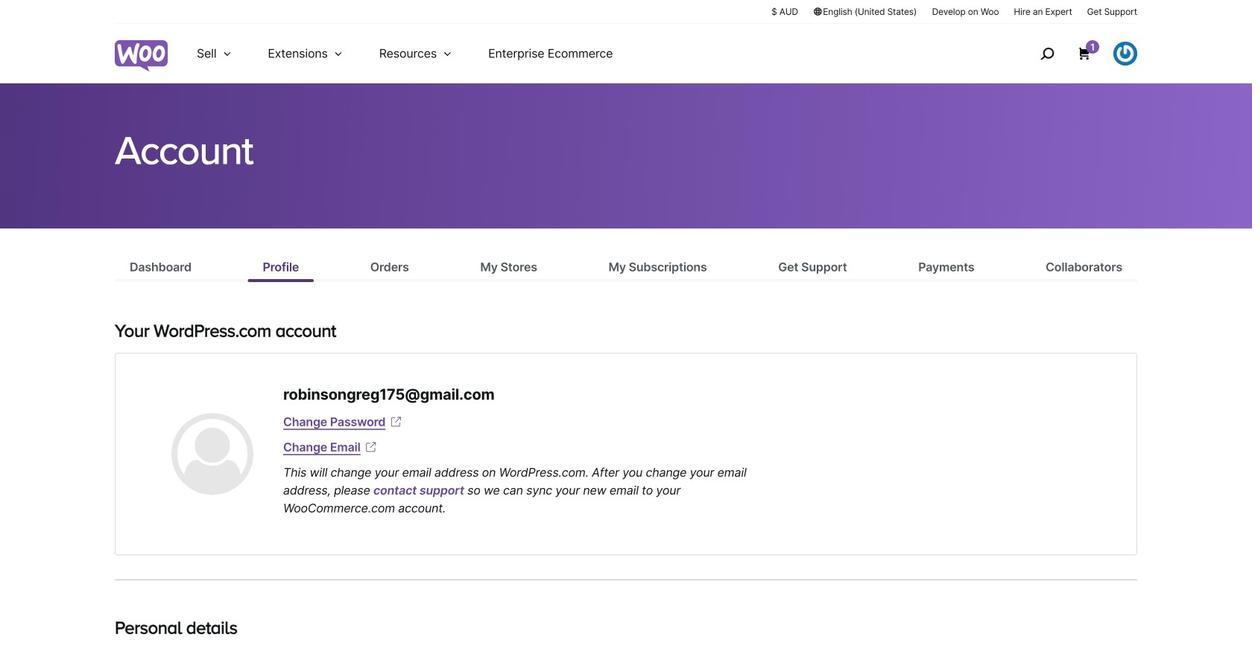 Task type: locate. For each thing, give the bounding box(es) containing it.
gravatar image image
[[171, 414, 253, 496]]

external link image
[[389, 415, 403, 430]]

open account menu image
[[1114, 42, 1137, 66]]



Task type: describe. For each thing, give the bounding box(es) containing it.
external link image
[[363, 440, 378, 455]]

search image
[[1035, 42, 1059, 66]]

service navigation menu element
[[1008, 29, 1137, 78]]



